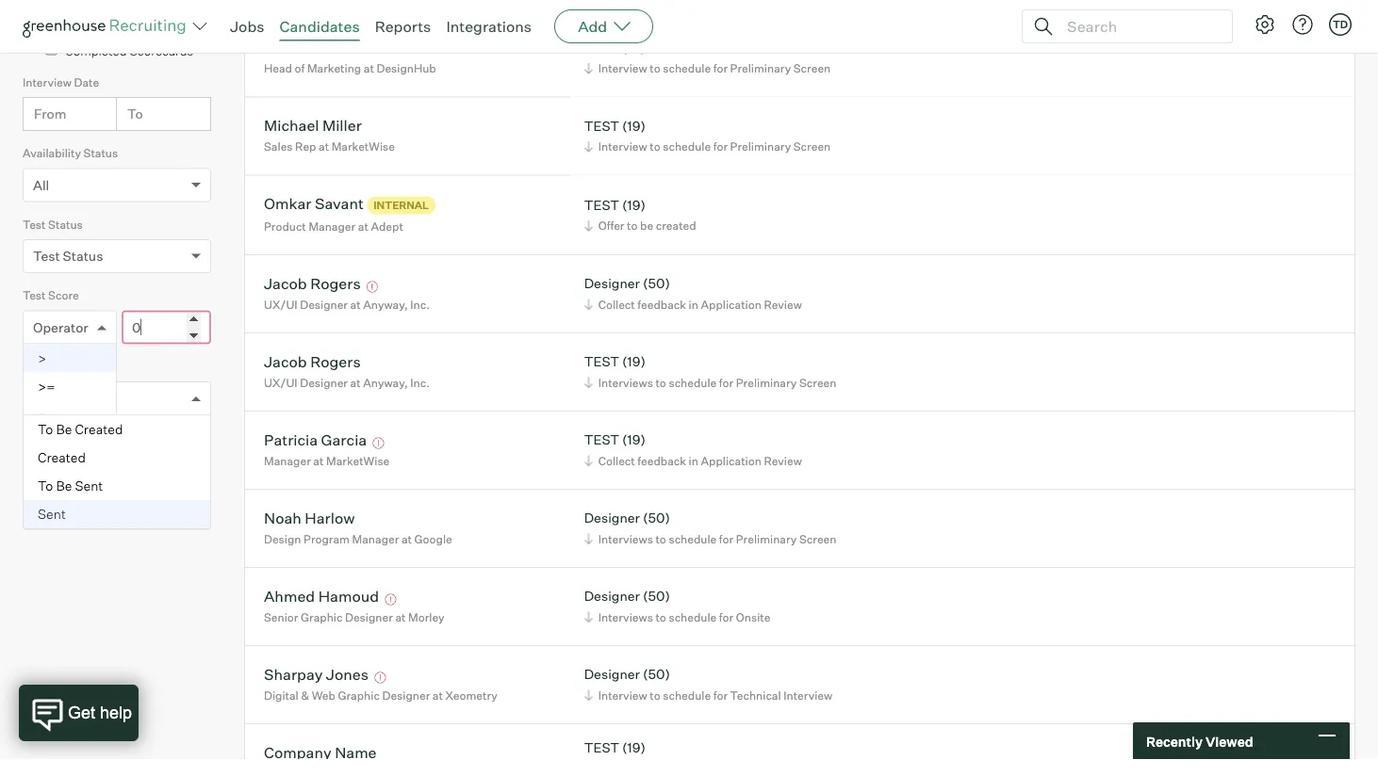 Task type: locate. For each thing, give the bounding box(es) containing it.
collect inside test (19) collect feedback in application review
[[598, 454, 635, 468]]

4 (50) from the top
[[643, 667, 670, 683]]

1 vertical spatial in
[[689, 454, 699, 468]]

in for jacob rogers
[[689, 298, 699, 312]]

ux/ui
[[264, 298, 298, 312], [264, 376, 298, 390]]

rogers inside 'jacob rogers ux/ui designer at anyway, inc.'
[[310, 352, 361, 371]]

1 review from the top
[[764, 298, 802, 312]]

5 test from the top
[[584, 432, 619, 448]]

5 (19) from the top
[[622, 432, 646, 448]]

to down interviews to schedule for onsite link
[[650, 689, 661, 703]]

0 vertical spatial to
[[127, 106, 143, 122]]

be
[[56, 422, 72, 438], [56, 478, 72, 495]]

for
[[713, 61, 728, 76], [713, 140, 728, 154], [719, 376, 734, 390], [719, 532, 734, 547], [719, 611, 734, 625], [713, 689, 728, 703]]

created
[[75, 422, 123, 438], [38, 450, 86, 466]]

2 feedback from the top
[[638, 454, 686, 468]]

miller right "michael"
[[322, 116, 362, 135]]

0 vertical spatial be
[[56, 422, 72, 438]]

preliminary inside designer (50) interviews to schedule for preliminary screen
[[736, 532, 797, 547]]

jacob for jacob rogers
[[264, 274, 307, 293]]

0 vertical spatial review
[[764, 298, 802, 312]]

1 vertical spatial anyway,
[[363, 376, 408, 390]]

0 vertical spatial test (19) interview to schedule for preliminary screen
[[584, 39, 831, 76]]

application up test (19) interviews to schedule for preliminary screen
[[701, 298, 762, 312]]

2 jacob rogers link from the top
[[264, 352, 361, 374]]

to for sales rep at marketwise
[[650, 140, 661, 154]]

3 interviews from the top
[[598, 611, 653, 625]]

designer inside "designer (50) interviews to schedule for onsite"
[[584, 588, 640, 605]]

1 vertical spatial sent
[[38, 506, 66, 523]]

3 (50) from the top
[[643, 588, 670, 605]]

2 interviews to schedule for preliminary screen link from the top
[[581, 530, 841, 548]]

manager
[[309, 219, 356, 233], [264, 454, 311, 468], [352, 532, 399, 547]]

feedback inside test (19) collect feedback in application review
[[638, 454, 686, 468]]

to up designer (50) interview to schedule for technical interview
[[656, 611, 666, 625]]

1 collect from the top
[[598, 298, 635, 312]]

interview date
[[23, 75, 99, 89]]

1 interviews to schedule for preliminary screen link from the top
[[581, 374, 841, 392]]

graphic down ahmed hamoud link
[[301, 611, 343, 625]]

1 vertical spatial scorecards
[[130, 43, 193, 58]]

1 interview to schedule for preliminary screen link from the top
[[581, 60, 836, 77]]

> option
[[24, 345, 116, 373]]

1 vertical spatial inc.
[[410, 376, 430, 390]]

date
[[74, 75, 99, 89]]

(19) for interviews to schedule for preliminary screen
[[622, 354, 646, 370]]

to for to
[[127, 106, 143, 122]]

reports
[[375, 17, 431, 36]]

interviews to schedule for preliminary screen link for harlow
[[581, 530, 841, 548]]

jacob inside 'jacob rogers ux/ui designer at anyway, inc.'
[[264, 352, 307, 371]]

list box containing to be created
[[24, 416, 210, 529]]

designer (50) interviews to schedule for preliminary screen
[[584, 510, 837, 547]]

interviews to schedule for preliminary screen link up test (19) collect feedback in application review
[[581, 374, 841, 392]]

1 vertical spatial all
[[33, 391, 49, 407]]

at right the marketing at the top of the page
[[364, 61, 374, 76]]

1 vertical spatial miller
[[322, 116, 362, 135]]

1 all from the top
[[33, 177, 49, 193]]

interview right technical
[[784, 689, 833, 703]]

graphic
[[301, 611, 343, 625], [338, 689, 380, 703]]

omkar savant
[[264, 194, 364, 213]]

test inside test (19) collect feedback in application review
[[584, 432, 619, 448]]

collect feedback in application review link up designer (50) interviews to schedule for preliminary screen
[[581, 452, 807, 470]]

interview
[[598, 61, 647, 76], [23, 75, 72, 89], [598, 140, 647, 154], [598, 689, 647, 703], [784, 689, 833, 703]]

2 anyway, from the top
[[363, 376, 408, 390]]

ahmed hamoud
[[264, 587, 379, 606]]

1 vertical spatial test status
[[33, 248, 103, 265]]

review inside designer (50) collect feedback in application review
[[764, 298, 802, 312]]

harlow
[[305, 509, 355, 528]]

2 test from the top
[[584, 118, 619, 134]]

application
[[701, 298, 762, 312], [701, 454, 762, 468]]

0 vertical spatial interviews to schedule for preliminary screen link
[[581, 374, 841, 392]]

scorecards up completed on the left of the page
[[65, 10, 129, 25]]

rogers up ux/ui designer at anyway, inc.
[[310, 274, 361, 293]]

status for all
[[83, 146, 118, 160]]

schedule inside designer (50) interview to schedule for technical interview
[[663, 689, 711, 703]]

interview to schedule for preliminary screen link for michael miller
[[581, 138, 836, 156]]

1 vertical spatial ux/ui
[[264, 376, 298, 390]]

4 test from the top
[[584, 354, 619, 370]]

test
[[23, 218, 46, 232], [33, 248, 60, 265], [23, 289, 46, 303]]

miller inside michael miller sales rep at marketwise
[[322, 116, 362, 135]]

0 vertical spatial scorecards
[[65, 10, 129, 25]]

>=
[[38, 379, 55, 395]]

collect inside designer (50) collect feedback in application review
[[598, 298, 635, 312]]

for for ux/ui designer at anyway, inc.
[[719, 376, 734, 390]]

created inside 'option'
[[75, 422, 123, 438]]

screen for michael miller
[[794, 140, 831, 154]]

candidates link
[[280, 17, 360, 36]]

schedule inside test (19) interviews to schedule for preliminary screen
[[669, 376, 717, 390]]

rogers down ux/ui designer at anyway, inc.
[[310, 352, 361, 371]]

0 vertical spatial interviews
[[598, 376, 653, 390]]

jacob for jacob rogers ux/ui designer at anyway, inc.
[[264, 352, 307, 371]]

(50) inside designer (50) interview to schedule for technical interview
[[643, 667, 670, 683]]

graphic down jones
[[338, 689, 380, 703]]

interviews to schedule for preliminary screen link up "designer (50) interviews to schedule for onsite"
[[581, 530, 841, 548]]

recently viewed
[[1146, 734, 1254, 750]]

interviews to schedule for onsite link
[[581, 609, 775, 627]]

anyway, up patricia garcia has been in application review for more than 5 days image
[[363, 376, 408, 390]]

2 list box from the top
[[24, 416, 210, 529]]

feedback down the created
[[638, 298, 686, 312]]

1 vertical spatial collect
[[598, 454, 635, 468]]

(50) for ahmed hamoud
[[643, 588, 670, 605]]

interviews inside test (19) interviews to schedule for preliminary screen
[[598, 376, 653, 390]]

for inside test (19) interviews to schedule for preliminary screen
[[719, 376, 734, 390]]

noah harlow link
[[264, 509, 355, 530]]

1 vertical spatial jacob
[[264, 352, 307, 371]]

jacob down product
[[264, 274, 307, 293]]

1 application from the top
[[701, 298, 762, 312]]

1 vertical spatial interview to schedule for preliminary screen link
[[581, 138, 836, 156]]

due
[[132, 10, 154, 25]]

designer inside designer (50) interview to schedule for technical interview
[[584, 667, 640, 683]]

google
[[414, 532, 452, 547]]

at right rep at the top left of page
[[319, 140, 329, 154]]

to
[[650, 61, 661, 76], [650, 140, 661, 154], [627, 219, 638, 233], [656, 376, 666, 390], [656, 532, 666, 547], [656, 611, 666, 625], [650, 689, 661, 703]]

2 review from the top
[[764, 454, 802, 468]]

add button
[[555, 9, 654, 43]]

interview to schedule for preliminary screen link for linda miller
[[581, 60, 836, 77]]

(19)
[[622, 39, 646, 56], [622, 118, 646, 134], [622, 196, 646, 213], [622, 354, 646, 370], [622, 432, 646, 448], [622, 740, 646, 757]]

interview up test (19)
[[598, 689, 647, 703]]

greenhouse recruiting image
[[23, 15, 192, 38]]

> >=
[[38, 350, 55, 395]]

1 in from the top
[[689, 298, 699, 312]]

0 vertical spatial sent
[[75, 478, 103, 495]]

3 test from the top
[[584, 196, 619, 213]]

to for senior graphic designer at morley
[[656, 611, 666, 625]]

schedule for ux/ui designer at anyway, inc.
[[669, 376, 717, 390]]

rogers
[[310, 274, 361, 293], [310, 352, 361, 371]]

offer up >=
[[23, 360, 49, 374]]

marketing
[[307, 61, 361, 76]]

collect feedback in application review link up test (19) interviews to schedule for preliminary screen
[[581, 296, 807, 314]]

application inside designer (50) collect feedback in application review
[[701, 298, 762, 312]]

0 vertical spatial inc.
[[410, 298, 430, 312]]

offer left be
[[598, 219, 625, 233]]

2 inc. from the top
[[410, 376, 430, 390]]

1 vertical spatial collect feedback in application review link
[[581, 452, 807, 470]]

0 vertical spatial marketwise
[[332, 140, 395, 154]]

to for to be sent
[[38, 478, 53, 495]]

1 vertical spatial interviews to schedule for preliminary screen link
[[581, 530, 841, 548]]

test status up score
[[33, 248, 103, 265]]

test for collect feedback in application review
[[584, 432, 619, 448]]

marketwise down "michael miller" link
[[332, 140, 395, 154]]

be
[[640, 219, 654, 233]]

1 rogers from the top
[[310, 274, 361, 293]]

2 vertical spatial manager
[[352, 532, 399, 547]]

be for sent
[[56, 478, 72, 495]]

at left the google at the bottom of the page
[[402, 532, 412, 547]]

0 vertical spatial collect
[[598, 298, 635, 312]]

3 (19) from the top
[[622, 196, 646, 213]]

for inside designer (50) interview to schedule for technical interview
[[713, 689, 728, 703]]

2 collect feedback in application review link from the top
[[581, 452, 807, 470]]

at inside noah harlow design program manager at google
[[402, 532, 412, 547]]

1 vertical spatial application
[[701, 454, 762, 468]]

feedback
[[638, 298, 686, 312], [638, 454, 686, 468]]

(19) inside 'test (19) offer to be created'
[[622, 196, 646, 213]]

ahmed hamoud has been in onsite for more than 21 days image
[[382, 595, 399, 606]]

feedback for patricia garcia
[[638, 454, 686, 468]]

review inside test (19) collect feedback in application review
[[764, 454, 802, 468]]

6 (19) from the top
[[622, 740, 646, 757]]

onsite
[[736, 611, 771, 625]]

at left adept on the left top
[[358, 219, 368, 233]]

schedule
[[663, 61, 711, 76], [663, 140, 711, 154], [669, 376, 717, 390], [669, 532, 717, 547], [669, 611, 717, 625], [663, 689, 711, 703]]

interviews to schedule for preliminary screen link for rogers
[[581, 374, 841, 392]]

1 vertical spatial be
[[56, 478, 72, 495]]

0 vertical spatial manager
[[309, 219, 356, 233]]

manager down "patricia"
[[264, 454, 311, 468]]

at inside michael miller sales rep at marketwise
[[319, 140, 329, 154]]

to up "designer (50) interviews to schedule for onsite"
[[656, 532, 666, 547]]

1 vertical spatial jacob rogers link
[[264, 352, 361, 374]]

linda miller head of marketing at designhub
[[264, 38, 436, 76]]

2 ux/ui from the top
[[264, 376, 298, 390]]

schedule inside designer (50) interviews to schedule for preliminary screen
[[669, 532, 717, 547]]

1 vertical spatial test (19) interview to schedule for preliminary screen
[[584, 118, 831, 154]]

status
[[83, 146, 118, 160], [48, 218, 83, 232], [63, 248, 103, 265]]

list box inside "offer" element
[[24, 416, 210, 529]]

(50) inside "designer (50) interviews to schedule for onsite"
[[643, 588, 670, 605]]

(19) inside test (19) collect feedback in application review
[[622, 432, 646, 448]]

2 jacob from the top
[[264, 352, 307, 371]]

ux/ui up "patricia"
[[264, 376, 298, 390]]

miller down candidates
[[307, 38, 347, 57]]

in up designer (50) interviews to schedule for preliminary screen
[[689, 454, 699, 468]]

ux/ui inside 'jacob rogers ux/ui designer at anyway, inc.'
[[264, 376, 298, 390]]

michael miller link
[[264, 116, 362, 138]]

to for ux/ui designer at anyway, inc.
[[656, 376, 666, 390]]

marketwise down garcia at the left of page
[[326, 454, 390, 468]]

sent inside sent option
[[38, 506, 66, 523]]

in up test (19) interviews to schedule for preliminary screen
[[689, 298, 699, 312]]

0 vertical spatial offer
[[598, 219, 625, 233]]

0 horizontal spatial scorecards
[[65, 10, 129, 25]]

viewed
[[1206, 734, 1254, 750]]

0 vertical spatial in
[[689, 298, 699, 312]]

jacob rogers link down ux/ui designer at anyway, inc.
[[264, 352, 361, 374]]

rogers for jacob rogers ux/ui designer at anyway, inc.
[[310, 352, 361, 371]]

designer (50) collect feedback in application review
[[584, 275, 802, 312]]

1 vertical spatial to
[[38, 422, 53, 438]]

to inside 'option'
[[38, 422, 53, 438]]

(50) down be
[[643, 275, 670, 292]]

2 in from the top
[[689, 454, 699, 468]]

1 inc. from the top
[[410, 298, 430, 312]]

to down add popup button
[[650, 61, 661, 76]]

(19) inside test (19) interviews to schedule for preliminary screen
[[622, 354, 646, 370]]

scorecards
[[65, 10, 129, 25], [130, 43, 193, 58]]

2 interviews from the top
[[598, 532, 653, 547]]

None field
[[24, 312, 42, 344], [24, 383, 42, 415], [24, 312, 42, 344], [24, 383, 42, 415]]

to inside option
[[38, 478, 53, 495]]

morley
[[408, 611, 445, 625]]

interview up from
[[23, 75, 72, 89]]

test inside test (19) interviews to schedule for preliminary screen
[[584, 354, 619, 370]]

interviews to schedule for preliminary screen link
[[581, 374, 841, 392], [581, 530, 841, 548]]

2 interview to schedule for preliminary screen link from the top
[[581, 138, 836, 156]]

ux/ui down jacob rogers
[[264, 298, 298, 312]]

(50) up interviews to schedule for onsite link
[[643, 588, 670, 605]]

collect feedback in application review link for patricia garcia
[[581, 452, 807, 470]]

in inside test (19) collect feedback in application review
[[689, 454, 699, 468]]

to
[[127, 106, 143, 122], [38, 422, 53, 438], [38, 478, 53, 495]]

noah
[[264, 509, 302, 528]]

0 vertical spatial rogers
[[310, 274, 361, 293]]

test inside 'test (19) offer to be created'
[[584, 196, 619, 213]]

preliminary for noah harlow
[[736, 532, 797, 547]]

2 (19) from the top
[[622, 118, 646, 134]]

1 be from the top
[[56, 422, 72, 438]]

to left be
[[627, 219, 638, 233]]

configure image
[[1254, 13, 1277, 36]]

jacob inside jacob rogers link
[[264, 274, 307, 293]]

1 vertical spatial review
[[764, 454, 802, 468]]

0 vertical spatial collect feedback in application review link
[[581, 296, 807, 314]]

test (19) interview to schedule for preliminary screen
[[584, 39, 831, 76], [584, 118, 831, 154]]

1 (50) from the top
[[643, 275, 670, 292]]

(50) inside designer (50) collect feedback in application review
[[643, 275, 670, 292]]

interviews inside designer (50) interviews to schedule for preliminary screen
[[598, 532, 653, 547]]

feedback up designer (50) interviews to schedule for preliminary screen
[[638, 454, 686, 468]]

miller inside linda miller head of marketing at designhub
[[307, 38, 347, 57]]

be inside 'option'
[[56, 422, 72, 438]]

at inside 'jacob rogers ux/ui designer at anyway, inc.'
[[350, 376, 361, 390]]

0 vertical spatial interview to schedule for preliminary screen link
[[581, 60, 836, 77]]

2 (50) from the top
[[643, 510, 670, 527]]

jacob rogers link up ux/ui designer at anyway, inc.
[[264, 274, 361, 296]]

test status down availability
[[23, 218, 83, 232]]

0 vertical spatial anyway,
[[363, 298, 408, 312]]

0 vertical spatial application
[[701, 298, 762, 312]]

list box containing >
[[24, 345, 116, 486]]

0 horizontal spatial sent
[[38, 506, 66, 523]]

(50)
[[643, 275, 670, 292], [643, 510, 670, 527], [643, 588, 670, 605], [643, 667, 670, 683]]

inc. inside 'jacob rogers ux/ui designer at anyway, inc.'
[[410, 376, 430, 390]]

be up education
[[56, 422, 72, 438]]

0 vertical spatial all
[[33, 177, 49, 193]]

application for jacob rogers
[[701, 298, 762, 312]]

1 collect feedback in application review link from the top
[[581, 296, 807, 314]]

in inside designer (50) collect feedback in application review
[[689, 298, 699, 312]]

1 vertical spatial feedback
[[638, 454, 686, 468]]

status up score
[[63, 248, 103, 265]]

collect feedback in application review link for jacob rogers
[[581, 296, 807, 314]]

designer
[[584, 275, 640, 292], [300, 298, 348, 312], [300, 376, 348, 390], [584, 510, 640, 527], [584, 588, 640, 605], [345, 611, 393, 625], [584, 667, 640, 683], [382, 689, 430, 703]]

to inside "designer (50) interviews to schedule for onsite"
[[656, 611, 666, 625]]

status right availability
[[83, 146, 118, 160]]

for inside "designer (50) interviews to schedule for onsite"
[[719, 611, 734, 625]]

schedule inside "designer (50) interviews to schedule for onsite"
[[669, 611, 717, 625]]

2 vertical spatial status
[[63, 248, 103, 265]]

1 jacob from the top
[[264, 274, 307, 293]]

be for created
[[56, 422, 72, 438]]

1 vertical spatial test
[[33, 248, 60, 265]]

application inside test (19) collect feedback in application review
[[701, 454, 762, 468]]

sent
[[75, 478, 103, 495], [38, 506, 66, 523]]

to for to be created
[[38, 422, 53, 438]]

to be created
[[38, 422, 123, 438]]

miller for michael miller
[[322, 116, 362, 135]]

list box for operator
[[24, 345, 116, 486]]

preliminary for michael miller
[[730, 140, 791, 154]]

review for patricia garcia
[[764, 454, 802, 468]]

schedule for design program manager at google
[[669, 532, 717, 547]]

jacob rogers link
[[264, 274, 361, 296], [264, 352, 361, 374]]

scorecards due
[[65, 10, 154, 25]]

miller for linda miller
[[307, 38, 347, 57]]

digital & web graphic designer at xeometry
[[264, 689, 498, 703]]

1 vertical spatial rogers
[[310, 352, 361, 371]]

patricia garcia has been in application review for more than 5 days image
[[370, 438, 387, 449]]

to for digital & web graphic designer at xeometry
[[650, 689, 661, 703]]

2 application from the top
[[701, 454, 762, 468]]

screen inside test (19) interviews to schedule for preliminary screen
[[799, 376, 837, 390]]

status down availability status element
[[48, 218, 83, 232]]

test status
[[23, 218, 83, 232], [33, 248, 103, 265]]

in
[[689, 298, 699, 312], [689, 454, 699, 468]]

(50) up interview to schedule for technical interview link
[[643, 667, 670, 683]]

1 jacob rogers link from the top
[[264, 274, 361, 296]]

0 vertical spatial created
[[75, 422, 123, 438]]

1 vertical spatial interviews
[[598, 532, 653, 547]]

2 vertical spatial to
[[38, 478, 53, 495]]

0 vertical spatial feedback
[[638, 298, 686, 312]]

offer inside 'test (19) offer to be created'
[[598, 219, 625, 233]]

0 vertical spatial ux/ui
[[264, 298, 298, 312]]

savant
[[315, 194, 364, 213]]

1 horizontal spatial offer
[[598, 219, 625, 233]]

2 rogers from the top
[[310, 352, 361, 371]]

1 vertical spatial offer
[[23, 360, 49, 374]]

1 horizontal spatial sent
[[75, 478, 103, 495]]

0 horizontal spatial offer
[[23, 360, 49, 374]]

sharpay jones has been in technical interview for more than 14 days image
[[372, 673, 389, 684]]

1 list box from the top
[[24, 345, 116, 486]]

1 vertical spatial status
[[48, 218, 83, 232]]

anyway, down "jacob rogers has been in application review for more than 5 days" 'image'
[[363, 298, 408, 312]]

application up designer (50) interviews to schedule for preliminary screen
[[701, 454, 762, 468]]

feedback inside designer (50) collect feedback in application review
[[638, 298, 686, 312]]

2 collect from the top
[[598, 454, 635, 468]]

manager right program
[[352, 532, 399, 547]]

(19) for collect feedback in application review
[[622, 432, 646, 448]]

2 vertical spatial interviews
[[598, 611, 653, 625]]

be inside option
[[56, 478, 72, 495]]

at up garcia at the left of page
[[350, 376, 361, 390]]

patricia garcia link
[[264, 431, 367, 452]]

manager down the "savant"
[[309, 219, 356, 233]]

0 vertical spatial miller
[[307, 38, 347, 57]]

(50) down test (19) collect feedback in application review
[[643, 510, 670, 527]]

education
[[23, 440, 88, 457]]

schedule for senior graphic designer at morley
[[669, 611, 717, 625]]

at down patricia garcia link
[[313, 454, 324, 468]]

schedule for sales rep at marketwise
[[663, 140, 711, 154]]

to up test (19) collect feedback in application review
[[656, 376, 666, 390]]

1 vertical spatial graphic
[[338, 689, 380, 703]]

screen inside designer (50) interviews to schedule for preliminary screen
[[799, 532, 837, 547]]

0 vertical spatial jacob
[[264, 274, 307, 293]]

1 feedback from the top
[[638, 298, 686, 312]]

to inside designer (50) interviews to schedule for preliminary screen
[[656, 532, 666, 547]]

list box
[[24, 345, 116, 486], [24, 416, 210, 529]]

to inside designer (50) interview to schedule for technical interview
[[650, 689, 661, 703]]

1 interviews from the top
[[598, 376, 653, 390]]

to inside 'test (19) offer to be created'
[[627, 219, 638, 233]]

0 vertical spatial status
[[83, 146, 118, 160]]

6 test from the top
[[584, 740, 619, 757]]

to inside test (19) interviews to schedule for preliminary screen
[[656, 376, 666, 390]]

preliminary inside test (19) interviews to schedule for preliminary screen
[[736, 376, 797, 390]]

2 be from the top
[[56, 478, 72, 495]]

for inside designer (50) interviews to schedule for preliminary screen
[[719, 532, 734, 547]]

collect feedback in application review link
[[581, 296, 807, 314], [581, 452, 807, 470]]

jacob up "patricia"
[[264, 352, 307, 371]]

0 vertical spatial jacob rogers link
[[264, 274, 361, 296]]

Search text field
[[1063, 13, 1215, 40]]

to up 'test (19) offer to be created'
[[650, 140, 661, 154]]

be right the '<='
[[56, 478, 72, 495]]

4 (19) from the top
[[622, 354, 646, 370]]

to be created option
[[24, 416, 210, 444]]

2 all from the top
[[33, 391, 49, 407]]

1 vertical spatial created
[[38, 450, 86, 466]]

marketwise
[[332, 140, 395, 154], [326, 454, 390, 468]]

scorecards down due
[[130, 43, 193, 58]]

offer to be created link
[[581, 217, 701, 235]]



Task type: vqa. For each thing, say whether or not it's contained in the screenshot.


Task type: describe. For each thing, give the bounding box(es) containing it.
noah harlow design program manager at google
[[264, 509, 452, 547]]

digital
[[264, 689, 299, 703]]

completed
[[65, 43, 127, 58]]

test (19) offer to be created
[[584, 196, 696, 233]]

designer inside 'jacob rogers ux/ui designer at anyway, inc.'
[[300, 376, 348, 390]]

td
[[1333, 18, 1348, 31]]

(19) for offer to be created
[[622, 196, 646, 213]]

jacob rogers has been in application review for more than 5 days image
[[364, 282, 381, 293]]

score
[[48, 289, 79, 303]]

1 horizontal spatial scorecards
[[130, 43, 193, 58]]

2 vertical spatial test
[[23, 289, 46, 303]]

head
[[264, 61, 292, 76]]

Score number field
[[122, 311, 211, 345]]

to be sent
[[38, 478, 103, 495]]

senior
[[264, 611, 298, 625]]

designer inside designer (50) collect feedback in application review
[[584, 275, 640, 292]]

collect for jacob rogers
[[598, 298, 635, 312]]

1 test from the top
[[584, 39, 619, 56]]

(50) for jacob rogers
[[643, 275, 670, 292]]

interview up 'test (19) offer to be created'
[[598, 140, 647, 154]]

availability status
[[23, 146, 118, 160]]

offer element
[[23, 358, 211, 530]]

operator
[[33, 319, 88, 336]]

Completed Scorecards checkbox
[[45, 43, 58, 55]]

marketwise inside michael miller sales rep at marketwise
[[332, 140, 395, 154]]

(50) for sharpay jones
[[643, 667, 670, 683]]

created
[[656, 219, 696, 233]]

product
[[264, 219, 306, 233]]

designer (50) interview to schedule for technical interview
[[584, 667, 833, 703]]

to for product manager at adept
[[627, 219, 638, 233]]

<
[[38, 435, 46, 452]]

availability
[[23, 146, 81, 160]]

created inside option
[[38, 450, 86, 466]]

=
[[38, 407, 46, 424]]

&
[[301, 689, 309, 703]]

integrations link
[[446, 17, 532, 36]]

review for jacob rogers
[[764, 298, 802, 312]]

test for interviews to schedule for preliminary screen
[[584, 354, 619, 370]]

designhub
[[377, 61, 436, 76]]

for for digital & web graphic designer at xeometry
[[713, 689, 728, 703]]

td button
[[1329, 13, 1352, 36]]

created option
[[24, 444, 210, 473]]

michael
[[264, 116, 319, 135]]

test (19)
[[584, 740, 646, 757]]

completed scorecards
[[65, 43, 193, 58]]

linda
[[264, 38, 304, 57]]

status for test status
[[48, 218, 83, 232]]

ahmed hamoud link
[[264, 587, 379, 609]]

add
[[578, 17, 607, 36]]

recently
[[1146, 734, 1203, 750]]

linda miller link
[[264, 38, 347, 60]]

sales
[[264, 140, 293, 154]]

reset filters button
[[23, 478, 136, 513]]

1 (19) from the top
[[622, 39, 646, 56]]

interviews for noah harlow
[[598, 532, 653, 547]]

jacob rogers ux/ui designer at anyway, inc.
[[264, 352, 430, 390]]

anyway, inside 'jacob rogers ux/ui designer at anyway, inc.'
[[363, 376, 408, 390]]

technical
[[730, 689, 781, 703]]

preliminary for jacob rogers
[[736, 376, 797, 390]]

sharpay jones
[[264, 665, 369, 684]]

screen for jacob rogers
[[799, 376, 837, 390]]

design
[[264, 532, 301, 547]]

collect for patricia garcia
[[598, 454, 635, 468]]

application for patricia garcia
[[701, 454, 762, 468]]

in for patricia garcia
[[689, 454, 699, 468]]

test for interview to schedule for preliminary screen
[[584, 118, 619, 134]]

patricia
[[264, 431, 318, 449]]

jobs
[[230, 17, 264, 36]]

sharpay
[[264, 665, 323, 684]]

michael miller sales rep at marketwise
[[264, 116, 395, 154]]

hamoud
[[318, 587, 379, 606]]

1 vertical spatial manager
[[264, 454, 311, 468]]

Scorecards Due checkbox
[[45, 10, 58, 22]]

interview down add popup button
[[598, 61, 647, 76]]

rogers for jacob rogers
[[310, 274, 361, 293]]

internal
[[374, 199, 429, 212]]

from
[[34, 106, 66, 122]]

program
[[304, 532, 350, 547]]

offer inside "offer" element
[[23, 360, 49, 374]]

omkar
[[264, 194, 312, 213]]

(19) for interview to schedule for preliminary screen
[[622, 118, 646, 134]]

reset
[[51, 487, 86, 504]]

for for sales rep at marketwise
[[713, 140, 728, 154]]

integrations
[[446, 17, 532, 36]]

all inside "offer" element
[[33, 391, 49, 407]]

senior graphic designer at morley
[[264, 611, 445, 625]]

0 vertical spatial test status
[[23, 218, 83, 232]]

rep
[[295, 140, 316, 154]]

garcia
[[321, 431, 367, 449]]

xeometry
[[446, 689, 498, 703]]

0 vertical spatial test
[[23, 218, 46, 232]]

schedule for digital & web graphic designer at xeometry
[[663, 689, 711, 703]]

= option
[[24, 401, 116, 430]]

manager inside noah harlow design program manager at google
[[352, 532, 399, 547]]

web
[[312, 689, 336, 703]]

= < <=
[[38, 407, 55, 480]]

test for offer to be created
[[584, 196, 619, 213]]

1 anyway, from the top
[[363, 298, 408, 312]]

to be sent option
[[24, 473, 210, 501]]

at down ahmed hamoud has been in onsite for more than 21 days icon
[[395, 611, 406, 625]]

designer inside designer (50) interviews to schedule for preliminary screen
[[584, 510, 640, 527]]

for for design program manager at google
[[719, 532, 734, 547]]

reset filters
[[51, 487, 127, 504]]

<=
[[38, 464, 55, 480]]

for for senior graphic designer at morley
[[719, 611, 734, 625]]

<= option
[[24, 458, 116, 486]]

reports link
[[375, 17, 431, 36]]

omkar savant link
[[264, 194, 364, 216]]

sent inside to be sent option
[[75, 478, 103, 495]]

at down jacob rogers
[[350, 298, 361, 312]]

test status element
[[23, 216, 211, 287]]

to for design program manager at google
[[656, 532, 666, 547]]

< option
[[24, 430, 116, 458]]

td button
[[1326, 9, 1356, 40]]

1 vertical spatial marketwise
[[326, 454, 390, 468]]

screen for noah harlow
[[799, 532, 837, 547]]

interviews for jacob rogers
[[598, 376, 653, 390]]

ux/ui designer at anyway, inc.
[[264, 298, 430, 312]]

0 vertical spatial graphic
[[301, 611, 343, 625]]

at left xeometry
[[433, 689, 443, 703]]

test (19) collect feedback in application review
[[584, 432, 802, 468]]

patricia garcia
[[264, 431, 367, 449]]

at inside linda miller head of marketing at designhub
[[364, 61, 374, 76]]

list box for all
[[24, 416, 210, 529]]

sharpay jones link
[[264, 665, 369, 687]]

jacob rogers
[[264, 274, 361, 293]]

filters
[[89, 487, 127, 504]]

(50) inside designer (50) interviews to schedule for preliminary screen
[[643, 510, 670, 527]]

adept
[[371, 219, 403, 233]]

interview to schedule for technical interview link
[[581, 687, 837, 705]]

designer (50) interviews to schedule for onsite
[[584, 588, 771, 625]]

interviews inside "designer (50) interviews to schedule for onsite"
[[598, 611, 653, 625]]

jones
[[326, 665, 369, 684]]

manager at marketwise
[[264, 454, 390, 468]]

1 test (19) interview to schedule for preliminary screen from the top
[[584, 39, 831, 76]]

1 ux/ui from the top
[[264, 298, 298, 312]]

feedback for jacob rogers
[[638, 298, 686, 312]]

all inside availability status element
[[33, 177, 49, 193]]

test score
[[23, 289, 79, 303]]

availability status element
[[23, 144, 211, 216]]

product manager at adept
[[264, 219, 403, 233]]

ahmed
[[264, 587, 315, 606]]

sent option
[[24, 501, 210, 529]]

of
[[295, 61, 305, 76]]

test (19) interviews to schedule for preliminary screen
[[584, 354, 837, 390]]

2 test (19) interview to schedule for preliminary screen from the top
[[584, 118, 831, 154]]

candidates
[[280, 17, 360, 36]]

>= option
[[24, 373, 116, 401]]



